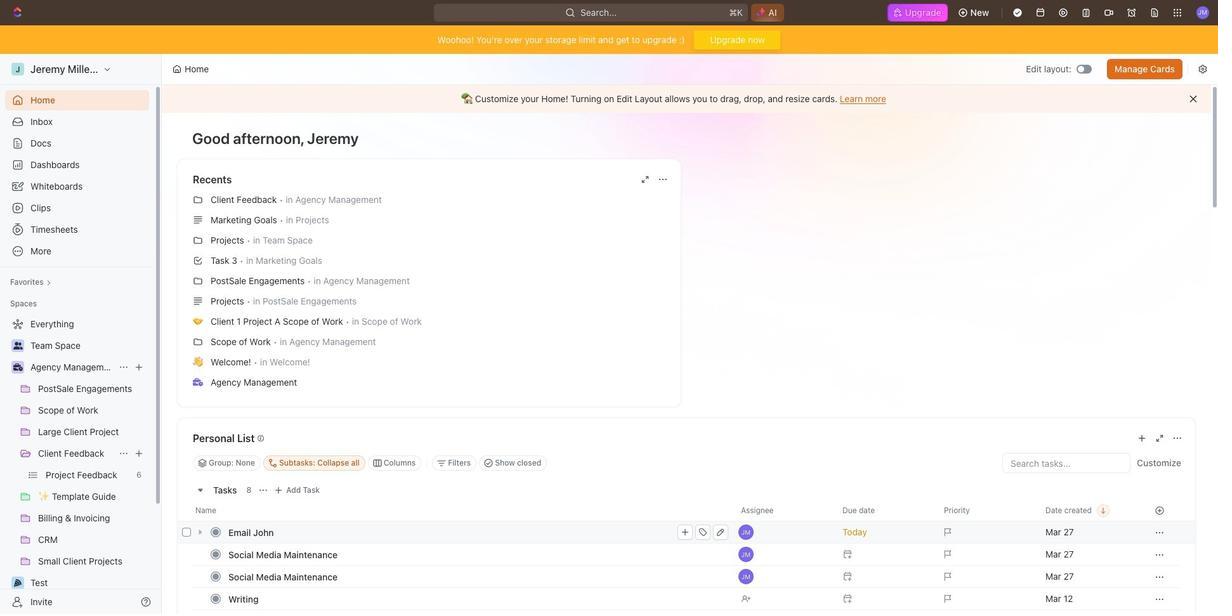 Task type: describe. For each thing, give the bounding box(es) containing it.
jeremy miller's workspace, , element
[[11, 63, 24, 75]]

Search tasks... text field
[[1003, 454, 1130, 473]]

tree inside sidebar navigation
[[5, 314, 149, 614]]

sidebar navigation
[[0, 54, 164, 614]]

pizza slice image
[[14, 579, 22, 587]]

set priority image
[[936, 610, 1038, 614]]



Task type: vqa. For each thing, say whether or not it's contained in the screenshot.
do related to Task 3
no



Task type: locate. For each thing, give the bounding box(es) containing it.
user group image
[[13, 342, 23, 350]]

business time image
[[13, 364, 23, 371]]

business time image
[[193, 378, 203, 386]]

alert
[[162, 85, 1211, 113]]

tree
[[5, 314, 149, 614]]



